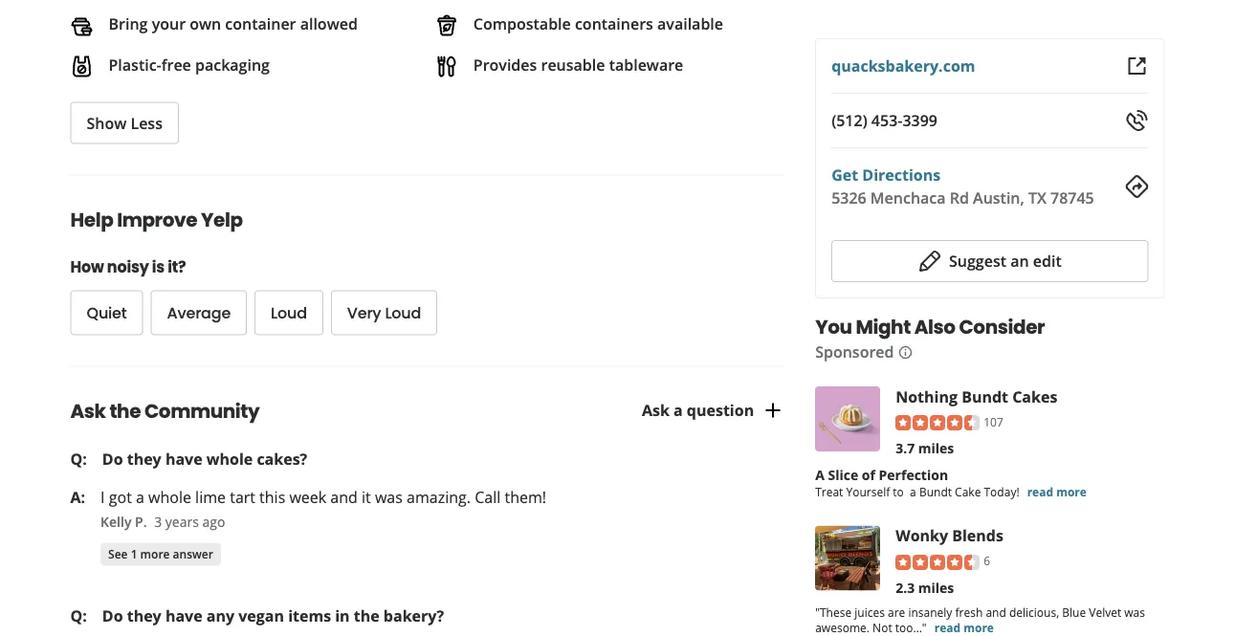 Task type: vqa. For each thing, say whether or not it's contained in the screenshot.
Wonky on the right bottom of the page
yes



Task type: locate. For each thing, give the bounding box(es) containing it.
not
[[873, 620, 892, 635]]

ask a question link
[[642, 399, 785, 422]]

0 horizontal spatial bundt
[[919, 484, 952, 500]]

0 vertical spatial read more link
[[1027, 484, 1087, 500]]

1 4.5 star rating image from the top
[[896, 416, 980, 431]]

ask the community
[[70, 398, 260, 425]]

1 vertical spatial miles
[[918, 579, 954, 597]]

ask
[[70, 398, 106, 425], [642, 400, 670, 420]]

any
[[206, 605, 234, 626]]

1 vertical spatial whole
[[148, 487, 191, 507]]

container
[[225, 13, 296, 34]]

read more link right today!
[[1027, 484, 1087, 500]]

whole for lime
[[148, 487, 191, 507]]

bring
[[109, 13, 148, 34]]

0 horizontal spatial read
[[935, 620, 961, 635]]

cakes
[[1013, 386, 1058, 407]]

a left question
[[674, 400, 683, 420]]

a right got
[[136, 487, 144, 507]]

get directions 5326 menchaca rd austin, tx 78745
[[832, 165, 1094, 208]]

have up lime
[[165, 449, 202, 469]]

nothing bundt cakes link
[[896, 386, 1058, 407]]

1 vertical spatial 4.5 star rating image
[[896, 555, 980, 570]]

4.5 star rating image
[[896, 416, 980, 431], [896, 555, 980, 570]]

loud
[[271, 303, 307, 324], [385, 303, 421, 324]]

0 vertical spatial whole
[[206, 449, 253, 469]]

453-
[[872, 110, 903, 131]]

bundt up 107
[[962, 386, 1009, 407]]

1 vertical spatial do
[[102, 605, 123, 626]]

them!
[[505, 487, 546, 507]]

0 horizontal spatial and
[[330, 487, 358, 507]]

wonky blends image
[[815, 526, 881, 591]]

0 vertical spatial have
[[165, 449, 202, 469]]

0 horizontal spatial read more link
[[935, 620, 994, 635]]

1 horizontal spatial whole
[[206, 449, 253, 469]]

less
[[131, 113, 163, 134]]

tart
[[230, 487, 255, 507]]

a
[[674, 400, 683, 420], [136, 487, 144, 507]]

bundt inside a slice of perfection treat yourself to  a bundt cake today! read more
[[919, 484, 952, 500]]

24 reusable tableware v2 image
[[435, 55, 458, 78]]

was right it
[[375, 487, 403, 507]]

24 add v2 image
[[762, 399, 785, 422]]

2 loud from the left
[[385, 303, 421, 324]]

0 vertical spatial they
[[127, 449, 161, 469]]

whole up tart
[[206, 449, 253, 469]]

and
[[330, 487, 358, 507], [986, 604, 1007, 620]]

a
[[815, 466, 825, 484]]

1 horizontal spatial loud
[[385, 303, 421, 324]]

read right too…"
[[935, 620, 961, 635]]

1 vertical spatial more
[[140, 546, 170, 562]]

2 4.5 star rating image from the top
[[896, 555, 980, 570]]

loud right very
[[385, 303, 421, 324]]

reusable
[[541, 54, 605, 75]]

also
[[915, 314, 956, 341]]

0 vertical spatial was
[[375, 487, 403, 507]]

2 horizontal spatial more
[[1057, 484, 1087, 500]]

miles
[[918, 439, 954, 457], [918, 579, 954, 597]]

1 loud from the left
[[271, 303, 307, 324]]

miles up insanely
[[918, 579, 954, 597]]

1 vertical spatial they
[[127, 605, 161, 626]]

noisy
[[107, 257, 149, 278]]

0 vertical spatial miles
[[918, 439, 954, 457]]

show less button
[[70, 102, 179, 144]]

1 vertical spatial q:
[[70, 605, 87, 626]]

treat
[[815, 484, 843, 500]]

answer
[[173, 546, 213, 562]]

kelly
[[101, 513, 132, 531]]

bakery?
[[384, 605, 444, 626]]

have for any
[[165, 605, 202, 626]]

1 they from the top
[[127, 449, 161, 469]]

ask left question
[[642, 400, 670, 420]]

do for do they have any vegan items in the bakery?
[[102, 605, 123, 626]]

got
[[109, 487, 132, 507]]

more right insanely
[[964, 620, 994, 635]]

0 horizontal spatial a
[[136, 487, 144, 507]]

1 q: from the top
[[70, 449, 87, 469]]

loud button
[[255, 291, 323, 336]]

read right today!
[[1027, 484, 1054, 500]]

ago
[[202, 513, 225, 531]]

24 directions v2 image
[[1126, 175, 1149, 198]]

1 have from the top
[[165, 449, 202, 469]]

perfection
[[879, 466, 948, 484]]

cake
[[955, 484, 981, 500]]

0 horizontal spatial loud
[[271, 303, 307, 324]]

0 horizontal spatial whole
[[148, 487, 191, 507]]

compostable containers available
[[474, 13, 723, 34]]

they for do they have any vegan items in the bakery?
[[127, 605, 161, 626]]

miles right the 3.7
[[918, 439, 954, 457]]

loud inside button
[[385, 303, 421, 324]]

1 vertical spatial bundt
[[919, 484, 952, 500]]

16 info v2 image
[[898, 345, 913, 361]]

0 vertical spatial do
[[102, 449, 123, 469]]

1 horizontal spatial bundt
[[962, 386, 1009, 407]]

edit
[[1033, 251, 1062, 271]]

2 q: from the top
[[70, 605, 87, 626]]

0 horizontal spatial was
[[375, 487, 403, 507]]

an
[[1011, 251, 1029, 271]]

and right "fresh"
[[986, 604, 1007, 620]]

blue
[[1062, 604, 1086, 620]]

plastic-free packaging
[[109, 54, 270, 75]]

insanely
[[909, 604, 953, 620]]

they up got
[[127, 449, 161, 469]]

austin,
[[973, 188, 1025, 208]]

more right '1'
[[140, 546, 170, 562]]

0 vertical spatial q:
[[70, 449, 87, 469]]

2 they from the top
[[127, 605, 161, 626]]

the right in
[[354, 605, 380, 626]]

1 horizontal spatial read
[[1027, 484, 1054, 500]]

the
[[109, 398, 141, 425], [354, 605, 380, 626]]

blends
[[952, 526, 1004, 546]]

do for do they have whole cakes?
[[102, 449, 123, 469]]

1 horizontal spatial was
[[1125, 604, 1145, 620]]

1 vertical spatial was
[[1125, 604, 1145, 620]]

more right today!
[[1057, 484, 1087, 500]]

you
[[815, 314, 852, 341]]

4.5 star rating image up 3.7 miles
[[896, 416, 980, 431]]

average
[[167, 303, 231, 324]]

very loud button
[[331, 291, 437, 336]]

2 miles from the top
[[918, 579, 954, 597]]

nothing
[[896, 386, 958, 407]]

how noisy is it?
[[70, 257, 186, 278]]

loud inside button
[[271, 303, 307, 324]]

1 vertical spatial a
[[136, 487, 144, 507]]

group
[[70, 291, 649, 336]]

1 horizontal spatial more
[[964, 620, 994, 635]]

1 miles from the top
[[918, 439, 954, 457]]

1 horizontal spatial a
[[674, 400, 683, 420]]

read more link right too…"
[[935, 620, 994, 635]]

wonky blends link
[[896, 526, 1004, 546]]

2 have from the top
[[165, 605, 202, 626]]

bundt left cake
[[919, 484, 952, 500]]

0 vertical spatial read
[[1027, 484, 1054, 500]]

0 vertical spatial the
[[109, 398, 141, 425]]

loud left very
[[271, 303, 307, 324]]

2 do from the top
[[102, 605, 123, 626]]

0 vertical spatial a
[[674, 400, 683, 420]]

it?
[[168, 257, 186, 278]]

they down '1'
[[127, 605, 161, 626]]

rd
[[950, 188, 969, 208]]

ask inside 'link'
[[642, 400, 670, 420]]

your
[[152, 13, 186, 34]]

78745
[[1051, 188, 1094, 208]]

tableware
[[609, 54, 684, 75]]

group containing quiet
[[70, 291, 649, 336]]

q: for do they have whole cakes?
[[70, 449, 87, 469]]

slice
[[828, 466, 859, 484]]

ask up a:
[[70, 398, 106, 425]]

do
[[102, 449, 123, 469], [102, 605, 123, 626]]

1 horizontal spatial ask
[[642, 400, 670, 420]]

1 horizontal spatial and
[[986, 604, 1007, 620]]

have left 'any'
[[165, 605, 202, 626]]

4.5 star rating image for wonky
[[896, 555, 980, 570]]

whole up 3
[[148, 487, 191, 507]]

i got a whole lime tart this week and it was amazing. call them! kelly p. 3 years ago
[[101, 487, 546, 531]]

4.5 star rating image up 2.3 miles
[[896, 555, 980, 570]]

sponsored
[[815, 342, 894, 362]]

show
[[87, 113, 127, 134]]

0 vertical spatial more
[[1057, 484, 1087, 500]]

in
[[335, 605, 350, 626]]

yourself
[[846, 484, 890, 500]]

quiet button
[[70, 291, 143, 336]]

see 1 more answer
[[108, 546, 213, 562]]

get directions link
[[832, 165, 941, 185]]

nothing bundt cakes image
[[815, 387, 881, 452]]

0 vertical spatial 4.5 star rating image
[[896, 416, 980, 431]]

0 vertical spatial and
[[330, 487, 358, 507]]

more
[[1057, 484, 1087, 500], [140, 546, 170, 562], [964, 620, 994, 635]]

see
[[108, 546, 128, 562]]

cakes?
[[257, 449, 307, 469]]

they
[[127, 449, 161, 469], [127, 605, 161, 626]]

read more
[[935, 620, 994, 635]]

provides
[[474, 54, 537, 75]]

do up got
[[102, 449, 123, 469]]

and left it
[[330, 487, 358, 507]]

1 vertical spatial and
[[986, 604, 1007, 620]]

suggest
[[949, 251, 1007, 271]]

1 vertical spatial the
[[354, 605, 380, 626]]

2 vertical spatial more
[[964, 620, 994, 635]]

wonky
[[896, 526, 948, 546]]

1 vertical spatial have
[[165, 605, 202, 626]]

whole inside i got a whole lime tart this week and it was amazing. call them! kelly p. 3 years ago
[[148, 487, 191, 507]]

the left community
[[109, 398, 141, 425]]

read inside a slice of perfection treat yourself to  a bundt cake today! read more
[[1027, 484, 1054, 500]]

1 do from the top
[[102, 449, 123, 469]]

have
[[165, 449, 202, 469], [165, 605, 202, 626]]

read
[[1027, 484, 1054, 500], [935, 620, 961, 635]]

3
[[154, 513, 162, 531]]

do down see
[[102, 605, 123, 626]]

0 horizontal spatial more
[[140, 546, 170, 562]]

was right velvet
[[1125, 604, 1145, 620]]

0 horizontal spatial ask
[[70, 398, 106, 425]]

6
[[984, 553, 990, 569]]

i
[[101, 487, 105, 507]]

q:
[[70, 449, 87, 469], [70, 605, 87, 626]]



Task type: describe. For each thing, give the bounding box(es) containing it.
a:
[[70, 487, 85, 507]]

ask for ask a question
[[642, 400, 670, 420]]

quacksbakery.com
[[832, 56, 976, 76]]

107
[[984, 414, 1004, 430]]

24 compost available v2 image
[[435, 14, 458, 37]]

ask a question
[[642, 400, 754, 420]]

bring your own container allowed
[[109, 13, 358, 34]]

average button
[[151, 291, 247, 336]]

24 grab and go v2 image
[[70, 14, 93, 37]]

awesome.
[[815, 620, 870, 635]]

they for do they have whole cakes?
[[127, 449, 161, 469]]

3399
[[903, 110, 938, 131]]

more inside ask the community element
[[140, 546, 170, 562]]

quacksbakery.com link
[[832, 56, 976, 76]]

are
[[888, 604, 906, 620]]

5326
[[832, 188, 867, 208]]

was inside i got a whole lime tart this week and it was amazing. call them! kelly p. 3 years ago
[[375, 487, 403, 507]]

2.3
[[896, 579, 915, 597]]

this
[[259, 487, 285, 507]]

vegan
[[238, 605, 284, 626]]

years
[[165, 513, 199, 531]]

very
[[347, 303, 381, 324]]

group inside help improve yelp element
[[70, 291, 649, 336]]

whole for cakes?
[[206, 449, 253, 469]]

amazing.
[[407, 487, 471, 507]]

suggest an edit
[[949, 251, 1062, 271]]

it
[[362, 487, 371, 507]]

help
[[70, 206, 113, 233]]

provides reusable tableware
[[474, 54, 684, 75]]

0 vertical spatial bundt
[[962, 386, 1009, 407]]

items
[[288, 605, 331, 626]]

containers
[[575, 13, 653, 34]]

nothing bundt cakes
[[896, 386, 1058, 407]]

too…"
[[895, 620, 927, 635]]

community
[[144, 398, 260, 425]]

24 external link v2 image
[[1126, 55, 1149, 78]]

velvet
[[1089, 604, 1122, 620]]

was inside "these juices are insanely fresh and delicious, blue velvet was awesome. not too…"
[[1125, 604, 1145, 620]]

tx
[[1029, 188, 1047, 208]]

do they have any vegan items in the bakery?
[[102, 605, 444, 626]]

"these
[[815, 604, 852, 620]]

call
[[475, 487, 501, 507]]

a inside 'link'
[[674, 400, 683, 420]]

0 horizontal spatial the
[[109, 398, 141, 425]]

delicious,
[[1010, 604, 1059, 620]]

p.
[[135, 513, 147, 531]]

have for whole
[[165, 449, 202, 469]]

2.3 miles
[[896, 579, 954, 597]]

a inside i got a whole lime tart this week and it was amazing. call them! kelly p. 3 years ago
[[136, 487, 144, 507]]

do they have whole cakes?
[[102, 449, 307, 469]]

of
[[862, 466, 876, 484]]

24 phone v2 image
[[1126, 109, 1149, 132]]

q: for do they have any vegan items in the bakery?
[[70, 605, 87, 626]]

is
[[152, 257, 165, 278]]

(512) 453-3399
[[832, 110, 938, 131]]

lime
[[195, 487, 226, 507]]

show less
[[87, 113, 163, 134]]

plastic-
[[109, 54, 161, 75]]

1 vertical spatial read more link
[[935, 620, 994, 635]]

ask for ask the community
[[70, 398, 106, 425]]

1 vertical spatial read
[[935, 620, 961, 635]]

yelp
[[201, 206, 243, 233]]

24 pencil v2 image
[[919, 250, 942, 273]]

week
[[289, 487, 327, 507]]

help improve yelp element
[[40, 175, 785, 336]]

menchaca
[[871, 188, 946, 208]]

ask the community element
[[40, 366, 815, 636]]

to
[[893, 484, 904, 500]]

miles for wonky
[[918, 579, 954, 597]]

wonky blends
[[896, 526, 1004, 546]]

more inside a slice of perfection treat yourself to  a bundt cake today! read more
[[1057, 484, 1087, 500]]

and inside "these juices are insanely fresh and delicious, blue velvet was awesome. not too…"
[[986, 604, 1007, 620]]

1 horizontal spatial the
[[354, 605, 380, 626]]

you might also consider
[[815, 314, 1045, 341]]

1 horizontal spatial read more link
[[1027, 484, 1087, 500]]

very loud
[[347, 303, 421, 324]]

24 plastic free packaging v2 image
[[70, 55, 93, 78]]

and inside i got a whole lime tart this week and it was amazing. call them! kelly p. 3 years ago
[[330, 487, 358, 507]]

help improve yelp
[[70, 206, 243, 233]]

4.5 star rating image for nothing
[[896, 416, 980, 431]]

available
[[657, 13, 723, 34]]

consider
[[959, 314, 1045, 341]]

fresh
[[956, 604, 983, 620]]

own
[[190, 13, 221, 34]]

miles for nothing
[[918, 439, 954, 457]]



